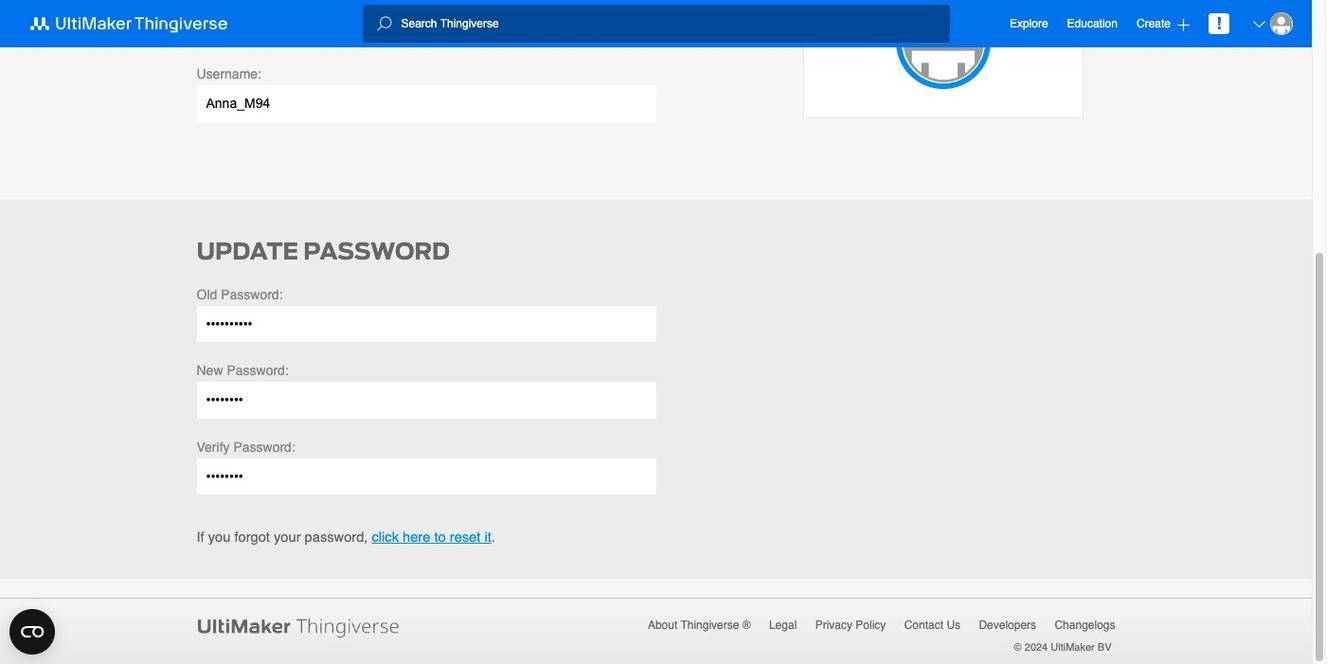 Task type: locate. For each thing, give the bounding box(es) containing it.
create
[[1137, 17, 1171, 30]]

changelogs © 2024 ultimaker bv
[[1015, 618, 1116, 653]]

update
[[197, 235, 299, 268]]

None text field
[[197, 9, 656, 45], [197, 85, 656, 122], [197, 9, 656, 45], [197, 85, 656, 122]]

None password field
[[197, 306, 656, 342], [197, 382, 656, 418], [197, 458, 656, 495], [197, 306, 656, 342], [197, 382, 656, 418], [197, 458, 656, 495]]

reset
[[450, 529, 481, 545]]

verify
[[197, 439, 230, 454]]

privacy policy
[[816, 618, 886, 632]]

open widget image
[[9, 609, 55, 655]]

username:
[[197, 66, 262, 81]]

0 vertical spatial password:
[[221, 287, 283, 302]]

us
[[947, 618, 961, 632]]

here
[[403, 529, 431, 545]]

policy
[[856, 618, 886, 632]]

if
[[197, 529, 204, 545]]

education link
[[1068, 14, 1118, 33]]

password: for verify password:
[[233, 439, 295, 454]]

password: right verify
[[233, 439, 295, 454]]

contact us
[[905, 618, 961, 632]]

ultimaker bv link
[[1051, 641, 1112, 654]]

Search Thingiverse text field
[[392, 16, 950, 31]]

old password:
[[197, 287, 283, 302]]

about thingiverse ® link
[[648, 616, 751, 634]]

2 vertical spatial password:
[[233, 439, 295, 454]]

2024
[[1025, 641, 1048, 653]]

password: right new
[[227, 363, 289, 378]]

©
[[1015, 641, 1022, 653]]

password: down update
[[221, 287, 283, 302]]

ultimaker logo image
[[197, 616, 404, 638]]

if you forgot your password, click here to reset it .
[[197, 529, 495, 545]]

makerbot logo image
[[19, 12, 250, 35]]

about
[[648, 618, 678, 632]]

update password
[[197, 235, 450, 268]]

contact us link
[[905, 616, 961, 634]]

password:
[[221, 287, 283, 302], [227, 363, 289, 378], [233, 439, 295, 454]]

privacy policy link
[[816, 616, 886, 634]]

1 vertical spatial password:
[[227, 363, 289, 378]]

you
[[208, 529, 231, 545]]

search control image
[[377, 16, 392, 31]]

your
[[274, 529, 301, 545]]

developers link
[[979, 616, 1037, 634]]

password: for old password:
[[221, 287, 283, 302]]



Task type: describe. For each thing, give the bounding box(es) containing it.
! link
[[1209, 13, 1230, 34]]

password,
[[305, 529, 368, 545]]

anna_m94 image
[[902, 0, 985, 83]]

plusicon image
[[1178, 18, 1190, 31]]

it
[[485, 529, 492, 545]]

new
[[197, 363, 223, 378]]

old
[[197, 287, 217, 302]]

explore
[[1010, 17, 1049, 30]]

legal link
[[769, 616, 797, 634]]

explore button
[[1010, 8, 1049, 39]]

changelogs
[[1055, 618, 1116, 632]]

create button
[[1137, 8, 1190, 39]]

®
[[743, 618, 751, 632]]

new password:
[[197, 363, 289, 378]]

about thingiverse ®
[[648, 618, 751, 632]]

forgot
[[234, 529, 270, 545]]

education
[[1068, 17, 1118, 30]]

verify password:
[[197, 439, 295, 454]]

privacy
[[816, 618, 853, 632]]

avatar image
[[1271, 12, 1293, 35]]

click here to reset it link
[[372, 529, 492, 545]]

ultimaker
[[1051, 641, 1095, 653]]

contact
[[905, 618, 944, 632]]

legal
[[769, 618, 797, 632]]

bv
[[1098, 641, 1112, 653]]

changelogs link
[[1055, 616, 1116, 634]]

click
[[372, 529, 399, 545]]

password
[[303, 235, 450, 268]]

to
[[434, 529, 446, 545]]

developers
[[979, 618, 1037, 632]]

!
[[1217, 13, 1222, 33]]

thingiverse
[[681, 618, 740, 632]]

password: for new password:
[[227, 363, 289, 378]]

.
[[492, 529, 495, 545]]



Task type: vqa. For each thing, say whether or not it's contained in the screenshot.
!
yes



